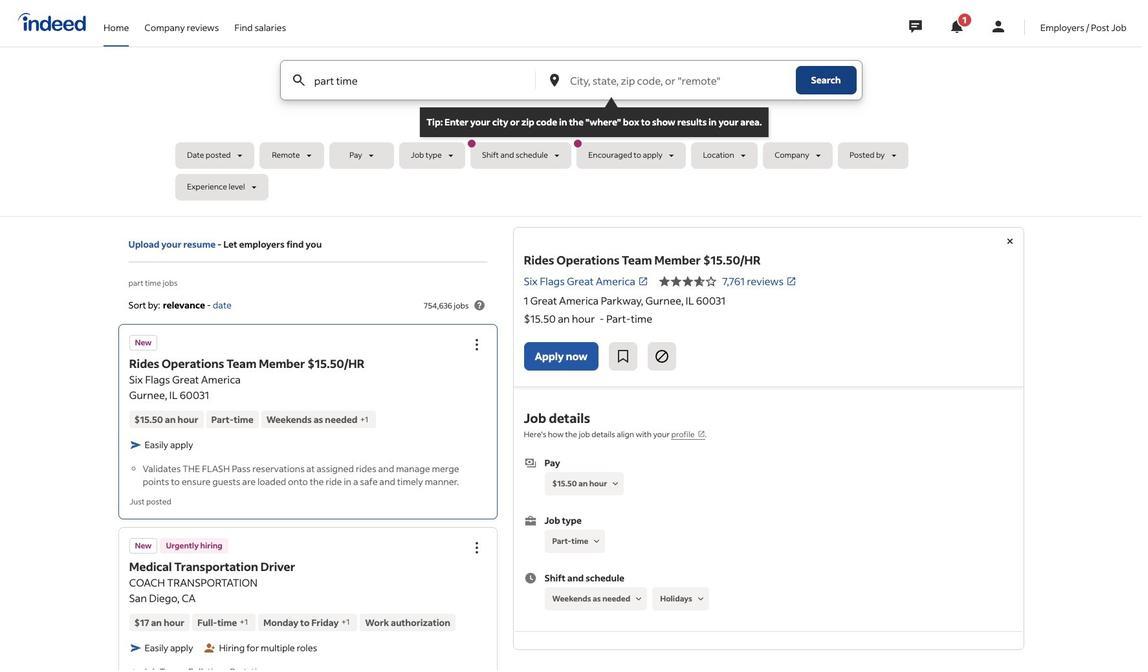 Task type: describe. For each thing, give the bounding box(es) containing it.
job preferences (opens in a new window) image
[[698, 431, 705, 438]]

six flags great america (opens in a new tab) image
[[638, 276, 649, 287]]

3.7 out of 5 stars image
[[659, 274, 717, 289]]

Edit location text field
[[568, 61, 791, 100]]

3.7 out of 5 stars. link to 7,761 reviews company ratings (opens in a new tab) image
[[787, 276, 797, 287]]

job actions for rides operations team member $15.50/hr is collapsed image
[[469, 338, 485, 353]]

job actions for medical transportation driver is collapsed image
[[469, 540, 485, 556]]

close job details image
[[1003, 234, 1018, 249]]

2 missing preference image from the left
[[695, 594, 707, 605]]

search: Job title, keywords, or company text field
[[312, 61, 514, 100]]



Task type: vqa. For each thing, say whether or not it's contained in the screenshot.
"Six Flags Great America (opens in a new tab)" icon
yes



Task type: locate. For each thing, give the bounding box(es) containing it.
not interested image
[[655, 349, 670, 365]]

0 vertical spatial missing preference image
[[610, 478, 622, 490]]

messages unread count 0 image
[[908, 14, 924, 39]]

1 horizontal spatial missing preference image
[[610, 478, 622, 490]]

0 horizontal spatial missing preference image
[[591, 536, 603, 548]]

help icon image
[[472, 298, 487, 313]]

missing preference image
[[633, 594, 645, 605], [695, 594, 707, 605]]

1 vertical spatial missing preference image
[[591, 536, 603, 548]]

1 horizontal spatial missing preference image
[[695, 594, 707, 605]]

None search field
[[175, 60, 967, 206]]

account image
[[991, 19, 1007, 34]]

missing preference image
[[610, 478, 622, 490], [591, 536, 603, 548]]

1 missing preference image from the left
[[633, 594, 645, 605]]

save this job image
[[616, 349, 631, 365]]

0 horizontal spatial missing preference image
[[633, 594, 645, 605]]



